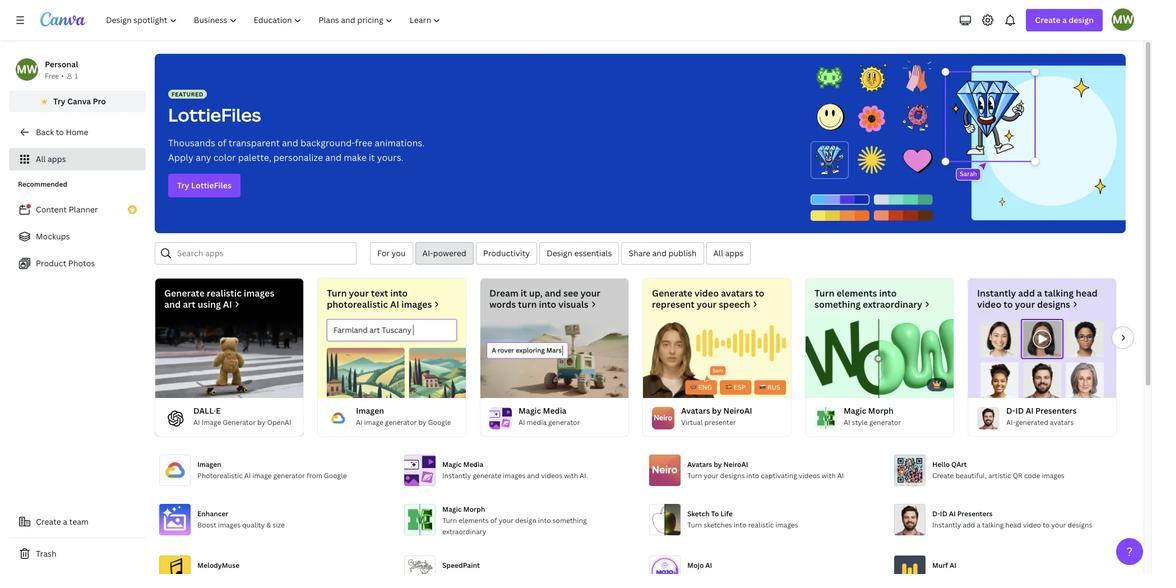 Task type: describe. For each thing, give the bounding box(es) containing it.
a preview image of the app named "lottiefiles" showing multiple animations with different color palettes image
[[808, 54, 1127, 233]]

video inside d-id ai presenters instantly add a talking head video to your designs
[[1024, 521, 1042, 530]]

instantly inside instantly add a talking head video to your designs
[[978, 287, 1017, 300]]

generator for photorealistic
[[274, 471, 305, 481]]

google inside the imagen ai image generator by google
[[428, 418, 451, 427]]

1 vertical spatial dall·e image
[[164, 407, 187, 430]]

magic morph ai style generator
[[844, 406, 902, 427]]

id for d-id ai presenters instantly add a talking head video to your designs
[[941, 509, 948, 519]]

design essentials
[[547, 248, 612, 259]]

text
[[371, 287, 388, 300]]

productivity
[[483, 248, 530, 259]]

videos inside 'magic media instantly generate images and videos with ai.'
[[541, 471, 563, 481]]

size
[[273, 521, 285, 530]]

magic media image
[[490, 407, 512, 430]]

essentials
[[575, 248, 612, 259]]

morph for magic morph ai style generator
[[869, 406, 894, 416]]

back to home
[[36, 127, 88, 137]]

instantly add a talking head video to your designs
[[978, 287, 1098, 311]]

1 vertical spatial d-id ai presenters image
[[978, 407, 1000, 430]]

images inside the enhancer boost images quality & size
[[218, 521, 241, 530]]

a inside dropdown button
[[1063, 15, 1068, 25]]

imagen photorealistic ai image generator from google
[[197, 460, 347, 481]]

maria williams element
[[16, 58, 38, 81]]

video inside instantly add a talking head video to your designs
[[978, 298, 1002, 311]]

to inside generate video avatars to represent your speech
[[756, 287, 765, 300]]

with inside 'magic media instantly generate images and videos with ai.'
[[564, 471, 579, 481]]

1 vertical spatial magic morph image
[[815, 407, 838, 430]]

top level navigation element
[[99, 9, 451, 31]]

featured lottiefiles
[[168, 90, 261, 127]]

sketch to life turn sketches into realistic images
[[688, 509, 799, 530]]

talking inside instantly add a talking head video to your designs
[[1045, 287, 1074, 300]]

magic for magic morph ai style generator
[[844, 406, 867, 416]]

all inside button
[[714, 248, 724, 259]]

mw button
[[1113, 8, 1135, 31]]

to inside d-id ai presenters instantly add a talking head video to your designs
[[1043, 521, 1050, 530]]

enhancer
[[197, 509, 229, 519]]

photorealistic
[[197, 471, 243, 481]]

avatars by neiroai virtual presenter
[[682, 406, 753, 427]]

mojo ai
[[688, 561, 713, 571]]

into inside the avatars by neiroai turn your designs into captivating videos with ai
[[747, 471, 760, 481]]

avatars by neiroai turn your designs into captivating videos with ai
[[688, 460, 845, 481]]

image inside the imagen ai image generator by google
[[364, 418, 384, 427]]

life
[[721, 509, 733, 519]]

and down background-
[[325, 151, 342, 164]]

hello qart create beautiful, artistic qr code images
[[933, 460, 1065, 481]]

designs inside instantly add a talking head video to your designs
[[1038, 298, 1071, 311]]

create inside hello qart create beautiful, artistic qr code images
[[933, 471, 955, 481]]

try lottiefiles
[[177, 180, 232, 191]]

thousands
[[168, 137, 215, 149]]

thousands of transparent and background-free animations. apply any color palette, personalize and make it yours.
[[168, 137, 425, 164]]

d-id ai presenters ai-generated avatars
[[1007, 406, 1077, 427]]

instantly inside d-id ai presenters instantly add a talking head video to your designs
[[933, 521, 962, 530]]

by inside 'avatars by neiroai virtual presenter'
[[713, 406, 722, 416]]

&
[[267, 521, 271, 530]]

0 horizontal spatial apps
[[48, 154, 66, 164]]

avatars for avatars by neiroai virtual presenter
[[682, 406, 711, 416]]

images inside hello qart create beautiful, artistic qr code images
[[1043, 471, 1065, 481]]

boost
[[197, 521, 217, 530]]

all apps button
[[707, 242, 751, 265]]

designs inside the avatars by neiroai turn your designs into captivating videos with ai
[[721, 471, 745, 481]]

team
[[69, 517, 89, 527]]

realistic inside sketch to life turn sketches into realistic images
[[749, 521, 774, 530]]

avatars for avatars by neiroai turn your designs into captivating videos with ai
[[688, 460, 713, 470]]

0 horizontal spatial all apps
[[36, 154, 66, 164]]

media
[[527, 418, 547, 427]]

palette,
[[238, 151, 271, 164]]

images inside 'magic media instantly generate images and videos with ai.'
[[503, 471, 526, 481]]

d- for d-id ai presenters instantly add a talking head video to your designs
[[933, 509, 941, 519]]

apps inside button
[[726, 248, 744, 259]]

turn inside turn elements into something extraordinary
[[815, 287, 835, 300]]

try for try canva pro
[[53, 96, 65, 107]]

try lottiefiles button
[[168, 174, 241, 197]]

generate for art
[[164, 287, 205, 300]]

dream
[[490, 287, 519, 300]]

? button
[[1117, 539, 1144, 566]]

ai- inside ai-powered button
[[423, 248, 433, 259]]

your inside turn your text into photorealistic ai images
[[349, 287, 369, 300]]

back to home link
[[9, 121, 146, 144]]

from
[[307, 471, 323, 481]]

magic media instantly generate images and videos with ai.
[[443, 460, 588, 481]]

design
[[547, 248, 573, 259]]

represent
[[652, 298, 695, 311]]

create for create a team
[[36, 517, 61, 527]]

photorealistic
[[327, 298, 388, 311]]

instantly inside 'magic media instantly generate images and videos with ai.'
[[443, 471, 471, 481]]

your inside d-id ai presenters instantly add a talking head video to your designs
[[1052, 521, 1067, 530]]

ai- inside d-id ai presenters ai-generated avatars
[[1007, 418, 1016, 427]]

featured
[[172, 90, 204, 98]]

morph for magic morph turn elements of your design into something extraordinary
[[464, 505, 485, 514]]

generator for morph
[[870, 418, 902, 427]]

and inside button
[[653, 248, 667, 259]]

a inside button
[[63, 517, 67, 527]]

lottiefiles for try lottiefiles
[[191, 180, 232, 191]]

by inside dall·e ai image generator by openai
[[258, 418, 266, 427]]

share and publish
[[629, 248, 697, 259]]

your inside the avatars by neiroai turn your designs into captivating videos with ai
[[704, 471, 719, 481]]

virtual
[[682, 418, 703, 427]]

realistic inside generate realistic images and art using ai
[[207, 287, 242, 300]]

sketches
[[704, 521, 733, 530]]

yours.
[[377, 151, 404, 164]]

elements inside magic morph turn elements of your design into something extraordinary
[[459, 516, 489, 526]]

ai inside d-id ai presenters instantly add a talking head video to your designs
[[950, 509, 956, 519]]

style
[[853, 418, 868, 427]]

0 vertical spatial imagen image
[[318, 319, 466, 398]]

ai inside the avatars by neiroai turn your designs into captivating videos with ai
[[838, 471, 845, 481]]

ai inside magic media ai media generator
[[519, 418, 525, 427]]

speedpaint
[[443, 561, 480, 571]]

enhancer boost images quality & size
[[197, 509, 285, 530]]

turn inside the avatars by neiroai turn your designs into captivating videos with ai
[[688, 471, 703, 481]]

transparent
[[229, 137, 280, 149]]

speech
[[719, 298, 751, 311]]

0 horizontal spatial all
[[36, 154, 46, 164]]

planner
[[69, 204, 98, 215]]

your inside generate video avatars to represent your speech
[[697, 298, 717, 311]]

color
[[214, 151, 236, 164]]

try for try lottiefiles
[[177, 180, 189, 191]]

a inside d-id ai presenters instantly add a talking head video to your designs
[[977, 521, 981, 530]]

ai inside imagen photorealistic ai image generator from google
[[244, 471, 251, 481]]

quality
[[242, 521, 265, 530]]

mockups link
[[9, 226, 146, 248]]

ai inside dall·e ai image generator by openai
[[194, 418, 200, 427]]

art
[[183, 298, 196, 311]]

magic for magic morph turn elements of your design into something extraordinary
[[443, 505, 462, 514]]

free •
[[45, 71, 64, 81]]

neiroai for avatars by neiroai turn your designs into captivating videos with ai
[[724, 460, 749, 470]]

and inside 'magic media instantly generate images and videos with ai.'
[[528, 471, 540, 481]]

personal
[[45, 59, 78, 70]]

create a design button
[[1027, 9, 1104, 31]]

turn elements into something extraordinary
[[815, 287, 923, 311]]

dall·e
[[194, 406, 221, 416]]

back
[[36, 127, 54, 137]]

personalize
[[274, 151, 323, 164]]

image
[[202, 418, 221, 427]]

mockups
[[36, 231, 70, 242]]

create a team button
[[9, 511, 146, 534]]

1
[[75, 71, 78, 81]]

by inside the avatars by neiroai turn your designs into captivating videos with ai
[[714, 460, 722, 470]]

recommended
[[18, 180, 67, 189]]

images inside generate realistic images and art using ai
[[244, 287, 275, 300]]

qr
[[1014, 471, 1023, 481]]

imagen ai image generator by google
[[356, 406, 451, 427]]

into inside magic morph turn elements of your design into something extraordinary
[[538, 516, 551, 526]]

video inside generate video avatars to represent your speech
[[695, 287, 719, 300]]

captivating
[[761, 471, 798, 481]]

into inside turn your text into photorealistic ai images
[[391, 287, 408, 300]]

product
[[36, 258, 66, 269]]

•
[[61, 71, 64, 81]]

melodymuse
[[197, 561, 240, 571]]

generate realistic images and art using ai
[[164, 287, 275, 311]]

ai inside turn your text into photorealistic ai images
[[390, 298, 400, 311]]

using
[[198, 298, 221, 311]]

something inside turn elements into something extraordinary
[[815, 298, 861, 311]]

generate for represent
[[652, 287, 693, 300]]

add inside instantly add a talking head video to your designs
[[1019, 287, 1036, 300]]

photos
[[68, 258, 95, 269]]

design inside magic morph turn elements of your design into something extraordinary
[[516, 516, 537, 526]]

of inside thousands of transparent and background-free animations. apply any color palette, personalize and make it yours.
[[218, 137, 227, 149]]

by inside the imagen ai image generator by google
[[419, 418, 427, 427]]

Input field to search for apps search field
[[177, 243, 350, 264]]

list containing content planner
[[9, 199, 146, 275]]

elements inside turn elements into something extraordinary
[[837, 287, 878, 300]]

generator inside the imagen ai image generator by google
[[385, 418, 417, 427]]

and inside dream it up, and see your words turn into visuals
[[545, 287, 562, 300]]

your inside dream it up, and see your words turn into visuals
[[581, 287, 601, 300]]

make
[[344, 151, 367, 164]]

images inside sketch to life turn sketches into realistic images
[[776, 521, 799, 530]]

design inside create a design dropdown button
[[1069, 15, 1095, 25]]

imagen for imagen ai image generator by google
[[356, 406, 384, 416]]

presenters for d-id ai presenters ai-generated avatars
[[1036, 406, 1077, 416]]

magic for magic media instantly generate images and videos with ai.
[[443, 460, 462, 470]]

powered
[[433, 248, 467, 259]]

trash link
[[9, 543, 146, 566]]

into inside sketch to life turn sketches into realistic images
[[734, 521, 747, 530]]



Task type: locate. For each thing, give the bounding box(es) containing it.
create inside dropdown button
[[1036, 15, 1061, 25]]

1 horizontal spatial with
[[822, 471, 836, 481]]

lottiefiles for featured lottiefiles
[[168, 103, 261, 127]]

imagen for imagen photorealistic ai image generator from google
[[197, 460, 222, 470]]

1 horizontal spatial generate
[[652, 287, 693, 300]]

2 videos from the left
[[799, 471, 821, 481]]

images
[[244, 287, 275, 300], [402, 298, 432, 311], [503, 471, 526, 481], [1043, 471, 1065, 481], [218, 521, 241, 530], [776, 521, 799, 530]]

0 horizontal spatial image
[[253, 471, 272, 481]]

0 horizontal spatial presenters
[[958, 509, 993, 519]]

0 horizontal spatial google
[[324, 471, 347, 481]]

create for create a design
[[1036, 15, 1061, 25]]

0 horizontal spatial of
[[218, 137, 227, 149]]

create inside button
[[36, 517, 61, 527]]

google inside imagen photorealistic ai image generator from google
[[324, 471, 347, 481]]

0 vertical spatial it
[[369, 151, 375, 164]]

avatars inside 'avatars by neiroai virtual presenter'
[[682, 406, 711, 416]]

neiroai inside 'avatars by neiroai virtual presenter'
[[724, 406, 753, 416]]

neiroai up the presenter
[[724, 406, 753, 416]]

0 horizontal spatial talking
[[983, 521, 1004, 530]]

0 vertical spatial imagen
[[356, 406, 384, 416]]

videos right captivating
[[799, 471, 821, 481]]

2 horizontal spatial create
[[1036, 15, 1061, 25]]

maria williams image
[[1113, 8, 1135, 31], [16, 58, 38, 81]]

home
[[66, 127, 88, 137]]

generator
[[385, 418, 417, 427], [549, 418, 580, 427], [870, 418, 902, 427], [274, 471, 305, 481]]

image inside imagen photorealistic ai image generator from google
[[253, 471, 272, 481]]

1 vertical spatial something
[[553, 516, 587, 526]]

morph inside magic morph ai style generator
[[869, 406, 894, 416]]

0 horizontal spatial video
[[695, 287, 719, 300]]

list
[[9, 199, 146, 275]]

0 horizontal spatial elements
[[459, 516, 489, 526]]

1 horizontal spatial instantly
[[933, 521, 962, 530]]

1 vertical spatial morph
[[464, 505, 485, 514]]

image
[[364, 418, 384, 427], [253, 471, 272, 481]]

videos inside the avatars by neiroai turn your designs into captivating videos with ai
[[799, 471, 821, 481]]

presenters inside d-id ai presenters ai-generated avatars
[[1036, 406, 1077, 416]]

free
[[355, 137, 373, 149]]

neiroai
[[724, 406, 753, 416], [724, 460, 749, 470]]

with inside the avatars by neiroai turn your designs into captivating videos with ai
[[822, 471, 836, 481]]

for you button
[[370, 242, 413, 265]]

share and publish button
[[622, 242, 704, 265]]

with left ai.
[[564, 471, 579, 481]]

try canva pro
[[53, 96, 106, 107]]

apps up speech
[[726, 248, 744, 259]]

1 horizontal spatial head
[[1077, 287, 1098, 300]]

images right code
[[1043, 471, 1065, 481]]

0 vertical spatial all apps
[[36, 154, 66, 164]]

it right make
[[369, 151, 375, 164]]

avatars inside the avatars by neiroai turn your designs into captivating videos with ai
[[688, 460, 713, 470]]

openai
[[267, 418, 291, 427]]

dall·e image
[[155, 319, 304, 398], [164, 407, 187, 430]]

1 horizontal spatial something
[[815, 298, 861, 311]]

into
[[391, 287, 408, 300], [880, 287, 897, 300], [539, 298, 557, 311], [747, 471, 760, 481], [538, 516, 551, 526], [734, 521, 747, 530]]

1 vertical spatial ai-
[[1007, 418, 1016, 427]]

neiroai down the presenter
[[724, 460, 749, 470]]

ai inside generate realistic images and art using ai
[[223, 298, 232, 311]]

extraordinary inside magic morph turn elements of your design into something extraordinary
[[443, 527, 487, 537]]

0 vertical spatial d-id ai presenters image
[[969, 319, 1117, 398]]

morph inside magic morph turn elements of your design into something extraordinary
[[464, 505, 485, 514]]

presenters for d-id ai presenters instantly add a talking head video to your designs
[[958, 509, 993, 519]]

to inside instantly add a talking head video to your designs
[[1004, 298, 1014, 311]]

1 neiroai from the top
[[724, 406, 753, 416]]

generate video avatars to represent your speech
[[652, 287, 765, 311]]

pro
[[93, 96, 106, 107]]

lottiefiles inside button
[[191, 180, 232, 191]]

0 horizontal spatial avatars
[[721, 287, 754, 300]]

it left up,
[[521, 287, 527, 300]]

turn
[[518, 298, 537, 311]]

and up personalize
[[282, 137, 298, 149]]

0 horizontal spatial head
[[1006, 521, 1022, 530]]

generator
[[223, 418, 256, 427]]

0 horizontal spatial generate
[[164, 287, 205, 300]]

avatars
[[721, 287, 754, 300], [1051, 418, 1075, 427]]

generator inside magic media ai media generator
[[549, 418, 580, 427]]

and right "share" at top right
[[653, 248, 667, 259]]

0 vertical spatial avatars by neiroai image
[[644, 319, 792, 398]]

0 vertical spatial magic morph image
[[806, 319, 954, 398]]

0 horizontal spatial design
[[516, 516, 537, 526]]

generate inside generate realistic images and art using ai
[[164, 287, 205, 300]]

1 horizontal spatial imagen
[[356, 406, 384, 416]]

1 horizontal spatial apps
[[726, 248, 744, 259]]

something inside magic morph turn elements of your design into something extraordinary
[[553, 516, 587, 526]]

1 vertical spatial maria williams image
[[16, 58, 38, 81]]

d- inside d-id ai presenters instantly add a talking head video to your designs
[[933, 509, 941, 519]]

ai- right you
[[423, 248, 433, 259]]

0 horizontal spatial add
[[963, 521, 976, 530]]

images down enhancer
[[218, 521, 241, 530]]

0 vertical spatial of
[[218, 137, 227, 149]]

0 vertical spatial neiroai
[[724, 406, 753, 416]]

?
[[1127, 544, 1134, 560]]

magic morph image
[[806, 319, 954, 398], [815, 407, 838, 430]]

morph
[[869, 406, 894, 416], [464, 505, 485, 514]]

generator for media
[[549, 418, 580, 427]]

id up generated
[[1016, 406, 1025, 416]]

ai inside d-id ai presenters ai-generated avatars
[[1026, 406, 1034, 416]]

visuals
[[559, 298, 589, 311]]

your inside magic morph turn elements of your design into something extraordinary
[[499, 516, 514, 526]]

extraordinary inside turn elements into something extraordinary
[[863, 298, 923, 311]]

1 vertical spatial image
[[253, 471, 272, 481]]

any
[[196, 151, 211, 164]]

lottiefiles
[[168, 103, 261, 127], [191, 180, 232, 191]]

your inside instantly add a talking head video to your designs
[[1016, 298, 1036, 311]]

1 vertical spatial d-
[[933, 509, 941, 519]]

turn inside sketch to life turn sketches into realistic images
[[688, 521, 703, 530]]

lottiefiles down featured
[[168, 103, 261, 127]]

avatars up virtual
[[682, 406, 711, 416]]

1 vertical spatial try
[[177, 180, 189, 191]]

1 horizontal spatial maria williams image
[[1113, 8, 1135, 31]]

2 neiroai from the top
[[724, 460, 749, 470]]

add inside d-id ai presenters instantly add a talking head video to your designs
[[963, 521, 976, 530]]

0 vertical spatial elements
[[837, 287, 878, 300]]

and right generate
[[528, 471, 540, 481]]

realistic right sketches
[[749, 521, 774, 530]]

imagen inside imagen photorealistic ai image generator from google
[[197, 460, 222, 470]]

media inside 'magic media instantly generate images and videos with ai.'
[[464, 460, 484, 470]]

1 vertical spatial all
[[714, 248, 724, 259]]

0 horizontal spatial realistic
[[207, 287, 242, 300]]

turn inside magic morph turn elements of your design into something extraordinary
[[443, 516, 457, 526]]

d-id ai presenters instantly add a talking head video to your designs
[[933, 509, 1093, 530]]

0 vertical spatial extraordinary
[[863, 298, 923, 311]]

imagen inside the imagen ai image generator by google
[[356, 406, 384, 416]]

0 horizontal spatial it
[[369, 151, 375, 164]]

1 vertical spatial lottiefiles
[[191, 180, 232, 191]]

media for magic media instantly generate images and videos with ai.
[[464, 460, 484, 470]]

d- down hello
[[933, 509, 941, 519]]

of inside magic morph turn elements of your design into something extraordinary
[[491, 516, 497, 526]]

murf ai
[[933, 561, 957, 571]]

ai inside the imagen ai image generator by google
[[356, 418, 363, 427]]

1 horizontal spatial avatars
[[1051, 418, 1075, 427]]

0 horizontal spatial d-
[[933, 509, 941, 519]]

1 vertical spatial talking
[[983, 521, 1004, 530]]

1 with from the left
[[564, 471, 579, 481]]

id inside d-id ai presenters instantly add a talking head video to your designs
[[941, 509, 948, 519]]

media up generate
[[464, 460, 484, 470]]

imagen image
[[318, 319, 466, 398], [327, 407, 350, 430]]

head inside d-id ai presenters instantly add a talking head video to your designs
[[1006, 521, 1022, 530]]

1 vertical spatial realistic
[[749, 521, 774, 530]]

turn
[[327, 287, 347, 300], [815, 287, 835, 300], [688, 471, 703, 481], [443, 516, 457, 526], [688, 521, 703, 530]]

1 vertical spatial presenters
[[958, 509, 993, 519]]

1 vertical spatial avatars by neiroai image
[[652, 407, 675, 430]]

beautiful,
[[956, 471, 988, 481]]

product photos
[[36, 258, 95, 269]]

avatars down virtual
[[688, 460, 713, 470]]

all right publish
[[714, 248, 724, 259]]

magic for magic media ai media generator
[[519, 406, 542, 416]]

0 vertical spatial add
[[1019, 287, 1036, 300]]

videos left ai.
[[541, 471, 563, 481]]

0 horizontal spatial with
[[564, 471, 579, 481]]

turn inside turn your text into photorealistic ai images
[[327, 287, 347, 300]]

all apps up recommended
[[36, 154, 66, 164]]

d- for d-id ai presenters ai-generated avatars
[[1007, 406, 1016, 416]]

hello
[[933, 460, 950, 470]]

and inside generate realistic images and art using ai
[[164, 298, 181, 311]]

magic media image
[[481, 319, 629, 398]]

0 vertical spatial lottiefiles
[[168, 103, 261, 127]]

1 horizontal spatial it
[[521, 287, 527, 300]]

all apps
[[36, 154, 66, 164], [714, 248, 744, 259]]

magic inside magic media ai media generator
[[519, 406, 542, 416]]

1 vertical spatial of
[[491, 516, 497, 526]]

neiroai for avatars by neiroai virtual presenter
[[724, 406, 753, 416]]

images right generate
[[503, 471, 526, 481]]

with
[[564, 471, 579, 481], [822, 471, 836, 481]]

maria williams image for maria williams element
[[16, 58, 38, 81]]

content planner link
[[9, 199, 146, 221]]

all up recommended
[[36, 154, 46, 164]]

share
[[629, 248, 651, 259]]

and left art
[[164, 298, 181, 311]]

for you
[[378, 248, 406, 259]]

d-id ai presenters image
[[969, 319, 1117, 398], [978, 407, 1000, 430]]

0 vertical spatial d-
[[1007, 406, 1016, 416]]

0 vertical spatial designs
[[1038, 298, 1071, 311]]

realistic right art
[[207, 287, 242, 300]]

content
[[36, 204, 67, 215]]

0 vertical spatial avatars
[[721, 287, 754, 300]]

0 vertical spatial design
[[1069, 15, 1095, 25]]

with right captivating
[[822, 471, 836, 481]]

d-
[[1007, 406, 1016, 416], [933, 509, 941, 519]]

talking
[[1045, 287, 1074, 300], [983, 521, 1004, 530]]

2 vertical spatial designs
[[1069, 521, 1093, 530]]

0 horizontal spatial create
[[36, 517, 61, 527]]

avatars right generated
[[1051, 418, 1075, 427]]

apply
[[168, 151, 194, 164]]

1 horizontal spatial extraordinary
[[863, 298, 923, 311]]

1 vertical spatial head
[[1006, 521, 1022, 530]]

0 vertical spatial instantly
[[978, 287, 1017, 300]]

ai-powered button
[[415, 242, 474, 265]]

0 vertical spatial morph
[[869, 406, 894, 416]]

dall·e ai image generator by openai
[[194, 406, 291, 427]]

1 vertical spatial imagen image
[[327, 407, 350, 430]]

0 horizontal spatial instantly
[[443, 471, 471, 481]]

try inside button
[[53, 96, 65, 107]]

2 vertical spatial instantly
[[933, 521, 962, 530]]

1 vertical spatial avatars
[[688, 460, 713, 470]]

media up 'media'
[[543, 406, 567, 416]]

0 vertical spatial id
[[1016, 406, 1025, 416]]

generate
[[164, 287, 205, 300], [652, 287, 693, 300]]

1 vertical spatial id
[[941, 509, 948, 519]]

try canva pro button
[[9, 91, 146, 112]]

words
[[490, 298, 516, 311]]

into inside dream it up, and see your words turn into visuals
[[539, 298, 557, 311]]

ai inside magic morph ai style generator
[[844, 418, 851, 427]]

generate inside generate video avatars to represent your speech
[[652, 287, 693, 300]]

images down captivating
[[776, 521, 799, 530]]

0 horizontal spatial morph
[[464, 505, 485, 514]]

code
[[1025, 471, 1041, 481]]

avatars inside generate video avatars to represent your speech
[[721, 287, 754, 300]]

2 vertical spatial create
[[36, 517, 61, 527]]

1 vertical spatial add
[[963, 521, 976, 530]]

head inside instantly add a talking head video to your designs
[[1077, 287, 1098, 300]]

2 horizontal spatial instantly
[[978, 287, 1017, 300]]

ai- up hello qart create beautiful, artistic qr code images at the right of the page
[[1007, 418, 1016, 427]]

media inside magic media ai media generator
[[543, 406, 567, 416]]

add
[[1019, 287, 1036, 300], [963, 521, 976, 530]]

mojo
[[688, 561, 704, 571]]

avatars down the all apps button
[[721, 287, 754, 300]]

videos
[[541, 471, 563, 481], [799, 471, 821, 481]]

0 vertical spatial media
[[543, 406, 567, 416]]

1 videos from the left
[[541, 471, 563, 481]]

1 horizontal spatial google
[[428, 418, 451, 427]]

of down generate
[[491, 516, 497, 526]]

1 vertical spatial create
[[933, 471, 955, 481]]

generated
[[1016, 418, 1049, 427]]

id down hello
[[941, 509, 948, 519]]

1 vertical spatial elements
[[459, 516, 489, 526]]

images right text
[[402, 298, 432, 311]]

by
[[713, 406, 722, 416], [258, 418, 266, 427], [419, 418, 427, 427], [714, 460, 722, 470]]

0 vertical spatial dall·e image
[[155, 319, 304, 398]]

presenters up generated
[[1036, 406, 1077, 416]]

up,
[[529, 287, 543, 300]]

lottiefiles down any
[[191, 180, 232, 191]]

avatars by neiroai image
[[644, 319, 792, 398], [652, 407, 675, 430]]

generator inside imagen photorealistic ai image generator from google
[[274, 471, 305, 481]]

canva
[[67, 96, 91, 107]]

design down 'magic media instantly generate images and videos with ai.'
[[516, 516, 537, 526]]

design
[[1069, 15, 1095, 25], [516, 516, 537, 526]]

google
[[428, 418, 451, 427], [324, 471, 347, 481]]

0 horizontal spatial maria williams image
[[16, 58, 38, 81]]

2 generate from the left
[[652, 287, 693, 300]]

designs inside d-id ai presenters instantly add a talking head video to your designs
[[1069, 521, 1093, 530]]

1 vertical spatial extraordinary
[[443, 527, 487, 537]]

you
[[392, 248, 406, 259]]

d- up generated
[[1007, 406, 1016, 416]]

2 with from the left
[[822, 471, 836, 481]]

id for d-id ai presenters ai-generated avatars
[[1016, 406, 1025, 416]]

images down input field to search for apps search field at top left
[[244, 287, 275, 300]]

0 horizontal spatial videos
[[541, 471, 563, 481]]

0 vertical spatial try
[[53, 96, 65, 107]]

create a team
[[36, 517, 89, 527]]

presenters inside d-id ai presenters instantly add a talking head video to your designs
[[958, 509, 993, 519]]

try inside try lottiefiles button
[[177, 180, 189, 191]]

avatars inside d-id ai presenters ai-generated avatars
[[1051, 418, 1075, 427]]

1 horizontal spatial media
[[543, 406, 567, 416]]

1 generate from the left
[[164, 287, 205, 300]]

ai.
[[580, 471, 588, 481]]

maria williams image
[[1113, 8, 1135, 31]]

design left mw popup button on the top right of the page
[[1069, 15, 1095, 25]]

neiroai inside the avatars by neiroai turn your designs into captivating videos with ai
[[724, 460, 749, 470]]

magic inside 'magic media instantly generate images and videos with ai.'
[[443, 460, 462, 470]]

presenters down beautiful,
[[958, 509, 993, 519]]

1 vertical spatial designs
[[721, 471, 745, 481]]

0 horizontal spatial media
[[464, 460, 484, 470]]

magic inside magic morph ai style generator
[[844, 406, 867, 416]]

publish
[[669, 248, 697, 259]]

ai-powered
[[423, 248, 467, 259]]

images inside turn your text into photorealistic ai images
[[402, 298, 432, 311]]

1 horizontal spatial video
[[978, 298, 1002, 311]]

animations.
[[375, 137, 425, 149]]

try down apply
[[177, 180, 189, 191]]

id
[[1016, 406, 1025, 416], [941, 509, 948, 519]]

apps down back to home
[[48, 154, 66, 164]]

and right up,
[[545, 287, 562, 300]]

of up 'color'
[[218, 137, 227, 149]]

product photos link
[[9, 252, 146, 275]]

maria williams image for mw popup button on the top right of the page
[[1113, 8, 1135, 31]]

free
[[45, 71, 59, 81]]

elements
[[837, 287, 878, 300], [459, 516, 489, 526]]

1 horizontal spatial image
[[364, 418, 384, 427]]

1 horizontal spatial morph
[[869, 406, 894, 416]]

1 horizontal spatial of
[[491, 516, 497, 526]]

designs
[[1038, 298, 1071, 311], [721, 471, 745, 481], [1069, 521, 1093, 530]]

all apps right publish
[[714, 248, 744, 259]]

0 vertical spatial ai-
[[423, 248, 433, 259]]

0 vertical spatial apps
[[48, 154, 66, 164]]

media for magic media ai media generator
[[543, 406, 567, 416]]

id inside d-id ai presenters ai-generated avatars
[[1016, 406, 1025, 416]]

avatars
[[682, 406, 711, 416], [688, 460, 713, 470]]

1 horizontal spatial talking
[[1045, 287, 1074, 300]]

into inside turn elements into something extraordinary
[[880, 287, 897, 300]]

try left canva
[[53, 96, 65, 107]]

1 horizontal spatial videos
[[799, 471, 821, 481]]

all apps inside the all apps button
[[714, 248, 744, 259]]

head
[[1077, 287, 1098, 300], [1006, 521, 1022, 530]]

magic inside magic morph turn elements of your design into something extraordinary
[[443, 505, 462, 514]]

it inside thousands of transparent and background-free animations. apply any color palette, personalize and make it yours.
[[369, 151, 375, 164]]

it inside dream it up, and see your words turn into visuals
[[521, 287, 527, 300]]

sketch
[[688, 509, 710, 519]]

a inside instantly add a talking head video to your designs
[[1038, 287, 1043, 300]]

talking inside d-id ai presenters instantly add a talking head video to your designs
[[983, 521, 1004, 530]]



Task type: vqa. For each thing, say whether or not it's contained in the screenshot.
Get
no



